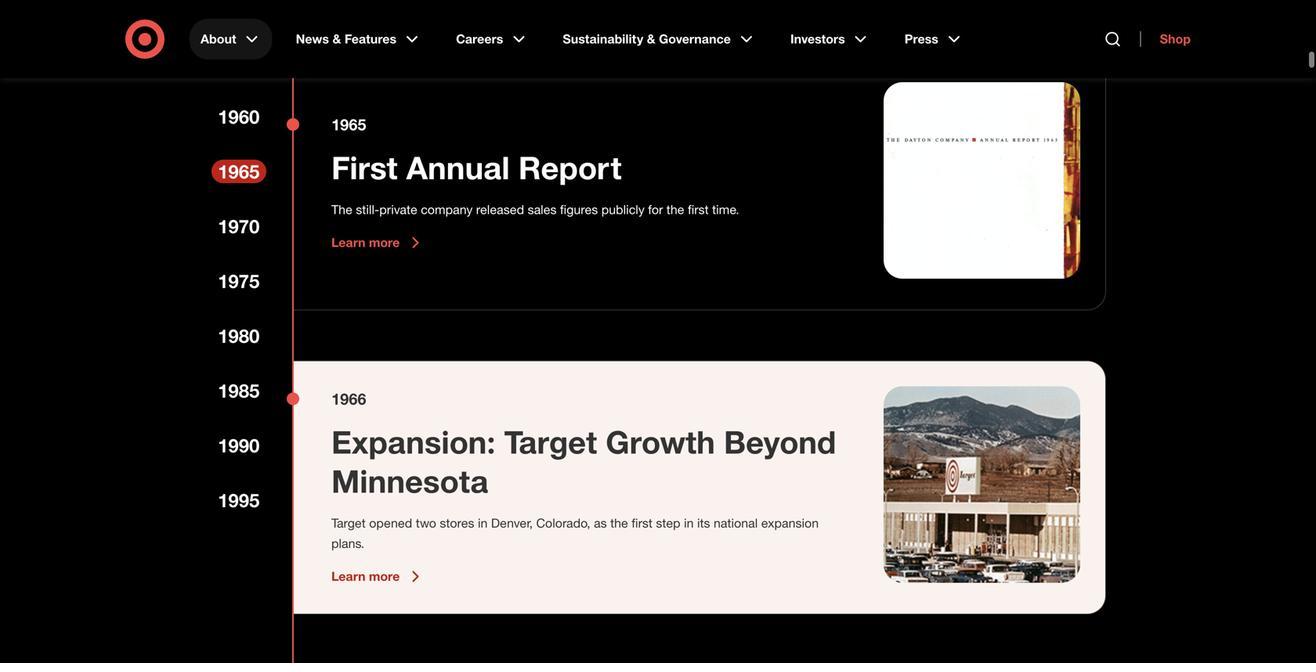 Task type: describe. For each thing, give the bounding box(es) containing it.
the still-private company released sales figures publicly for the first time.
[[332, 202, 740, 218]]

1975
[[218, 270, 260, 293]]

opened
[[369, 516, 413, 532]]

minnesota
[[332, 463, 489, 501]]

sustainability & governance link
[[552, 19, 767, 60]]

target inside expansion: target growth beyond minnesota
[[505, 423, 597, 462]]

more for expansion: target growth beyond minnesota
[[369, 570, 400, 585]]

released
[[476, 202, 525, 218]]

target opened two stores in denver, colorado, as the first step in its national expansion plans.
[[332, 516, 819, 552]]

stores
[[440, 516, 475, 532]]

publicly
[[602, 202, 645, 218]]

shop link
[[1141, 31, 1191, 47]]

1 in from the left
[[478, 516, 488, 532]]

governance
[[659, 31, 731, 47]]

1995 link
[[212, 489, 267, 513]]

about link
[[190, 19, 272, 60]]

press link
[[894, 19, 975, 60]]

1 horizontal spatial first
[[688, 202, 709, 218]]

press
[[905, 31, 939, 47]]

careers link
[[445, 19, 540, 60]]

& for governance
[[647, 31, 656, 47]]

private
[[380, 202, 418, 218]]

investors link
[[780, 19, 882, 60]]

target inside "target opened two stores in denver, colorado, as the first step in its national expansion plans."
[[332, 516, 366, 532]]

1970
[[218, 215, 260, 238]]

learn for expansion: target growth beyond minnesota
[[332, 570, 366, 585]]

1966
[[332, 390, 366, 409]]

company
[[421, 202, 473, 218]]

1985
[[218, 380, 260, 402]]

1990 link
[[212, 434, 267, 458]]

step
[[656, 516, 681, 532]]

1980 link
[[212, 325, 267, 348]]

sales
[[528, 202, 557, 218]]

colorado,
[[537, 516, 591, 532]]

careers
[[456, 31, 503, 47]]

1960 link
[[212, 105, 267, 129]]

more for first annual report
[[369, 235, 400, 251]]

time.
[[713, 202, 740, 218]]

figures
[[560, 202, 598, 218]]

features
[[345, 31, 397, 47]]

news & features link
[[285, 19, 433, 60]]

expansion
[[762, 516, 819, 532]]

1975 link
[[212, 270, 267, 293]]

shop
[[1161, 31, 1191, 47]]

1995
[[218, 490, 260, 512]]

learn more button for expansion: target growth beyond minnesota
[[332, 568, 425, 587]]

news
[[296, 31, 329, 47]]

first annual report button
[[332, 148, 622, 188]]

text image
[[884, 82, 1081, 279]]

1965 link
[[212, 160, 267, 183]]

first inside "target opened two stores in denver, colorado, as the first step in its national expansion plans."
[[632, 516, 653, 532]]



Task type: vqa. For each thing, say whether or not it's contained in the screenshot.
Investors
yes



Task type: locate. For each thing, give the bounding box(es) containing it.
1985 link
[[212, 379, 267, 403]]

1 vertical spatial learn
[[332, 570, 366, 585]]

1 learn more from the top
[[332, 235, 400, 251]]

2 more from the top
[[369, 570, 400, 585]]

1965 up first
[[332, 115, 366, 134]]

a parking lot with cars and a building in the background image
[[884, 387, 1081, 584]]

1 learn more button from the top
[[332, 234, 425, 253]]

2 learn from the top
[[332, 570, 366, 585]]

& for features
[[333, 31, 341, 47]]

2 & from the left
[[647, 31, 656, 47]]

1 vertical spatial learn more button
[[332, 568, 425, 587]]

0 horizontal spatial target
[[332, 516, 366, 532]]

expansion:
[[332, 423, 496, 462]]

1 more from the top
[[369, 235, 400, 251]]

1 learn from the top
[[332, 235, 366, 251]]

1965 up '1970'
[[218, 160, 260, 183]]

0 vertical spatial 1965
[[332, 115, 366, 134]]

the right as
[[611, 516, 629, 532]]

learn down the
[[332, 235, 366, 251]]

more down opened
[[369, 570, 400, 585]]

sustainability
[[563, 31, 644, 47]]

expansion: target growth beyond minnesota button
[[332, 423, 847, 501]]

two
[[416, 516, 437, 532]]

about
[[201, 31, 236, 47]]

first annual report
[[332, 149, 622, 187]]

the inside "target opened two stores in denver, colorado, as the first step in its national expansion plans."
[[611, 516, 629, 532]]

in
[[478, 516, 488, 532], [684, 516, 694, 532]]

0 horizontal spatial 1965
[[218, 160, 260, 183]]

2 learn more from the top
[[332, 570, 400, 585]]

the
[[667, 202, 685, 218], [611, 516, 629, 532]]

0 vertical spatial learn more button
[[332, 234, 425, 253]]

learn
[[332, 235, 366, 251], [332, 570, 366, 585]]

learn more for first annual report
[[332, 235, 400, 251]]

first left step
[[632, 516, 653, 532]]

beyond
[[724, 423, 837, 462]]

1 & from the left
[[333, 31, 341, 47]]

0 horizontal spatial in
[[478, 516, 488, 532]]

learn more
[[332, 235, 400, 251], [332, 570, 400, 585]]

0 vertical spatial first
[[688, 202, 709, 218]]

1960
[[218, 105, 260, 128]]

1990
[[218, 435, 260, 457]]

more down private
[[369, 235, 400, 251]]

1 vertical spatial more
[[369, 570, 400, 585]]

learn more button
[[332, 234, 425, 253], [332, 568, 425, 587]]

in right stores
[[478, 516, 488, 532]]

1965
[[332, 115, 366, 134], [218, 160, 260, 183]]

as
[[594, 516, 607, 532]]

national
[[714, 516, 758, 532]]

1 horizontal spatial 1965
[[332, 115, 366, 134]]

& right news
[[333, 31, 341, 47]]

the right for
[[667, 202, 685, 218]]

annual
[[407, 149, 510, 187]]

expansion: target growth beyond minnesota
[[332, 423, 837, 501]]

1 vertical spatial learn more
[[332, 570, 400, 585]]

0 vertical spatial more
[[369, 235, 400, 251]]

0 vertical spatial target
[[505, 423, 597, 462]]

learn down plans.
[[332, 570, 366, 585]]

2 in from the left
[[684, 516, 694, 532]]

0 vertical spatial learn more
[[332, 235, 400, 251]]

learn more button for first annual report
[[332, 234, 425, 253]]

0 horizontal spatial the
[[611, 516, 629, 532]]

1 horizontal spatial target
[[505, 423, 597, 462]]

denver,
[[491, 516, 533, 532]]

1 vertical spatial the
[[611, 516, 629, 532]]

report
[[519, 149, 622, 187]]

0 horizontal spatial &
[[333, 31, 341, 47]]

learn more button down plans.
[[332, 568, 425, 587]]

for
[[648, 202, 663, 218]]

1 horizontal spatial in
[[684, 516, 694, 532]]

learn for first annual report
[[332, 235, 366, 251]]

1 vertical spatial target
[[332, 516, 366, 532]]

in left its
[[684, 516, 694, 532]]

sustainability & governance
[[563, 31, 731, 47]]

first
[[688, 202, 709, 218], [632, 516, 653, 532]]

the
[[332, 202, 353, 218]]

0 vertical spatial the
[[667, 202, 685, 218]]

0 horizontal spatial first
[[632, 516, 653, 532]]

&
[[333, 31, 341, 47], [647, 31, 656, 47]]

1 horizontal spatial &
[[647, 31, 656, 47]]

target
[[505, 423, 597, 462], [332, 516, 366, 532]]

growth
[[606, 423, 716, 462]]

& left governance
[[647, 31, 656, 47]]

more
[[369, 235, 400, 251], [369, 570, 400, 585]]

learn more button down the still-
[[332, 234, 425, 253]]

first
[[332, 149, 398, 187]]

learn more for expansion: target growth beyond minnesota
[[332, 570, 400, 585]]

0 vertical spatial learn
[[332, 235, 366, 251]]

learn more down the still-
[[332, 235, 400, 251]]

learn more down plans.
[[332, 570, 400, 585]]

plans.
[[332, 537, 365, 552]]

2 learn more button from the top
[[332, 568, 425, 587]]

1970 link
[[212, 215, 267, 238]]

still-
[[356, 202, 380, 218]]

1980
[[218, 325, 260, 348]]

1 vertical spatial 1965
[[218, 160, 260, 183]]

news & features
[[296, 31, 397, 47]]

first left time.
[[688, 202, 709, 218]]

investors
[[791, 31, 846, 47]]

1 vertical spatial first
[[632, 516, 653, 532]]

1 horizontal spatial the
[[667, 202, 685, 218]]

its
[[698, 516, 711, 532]]



